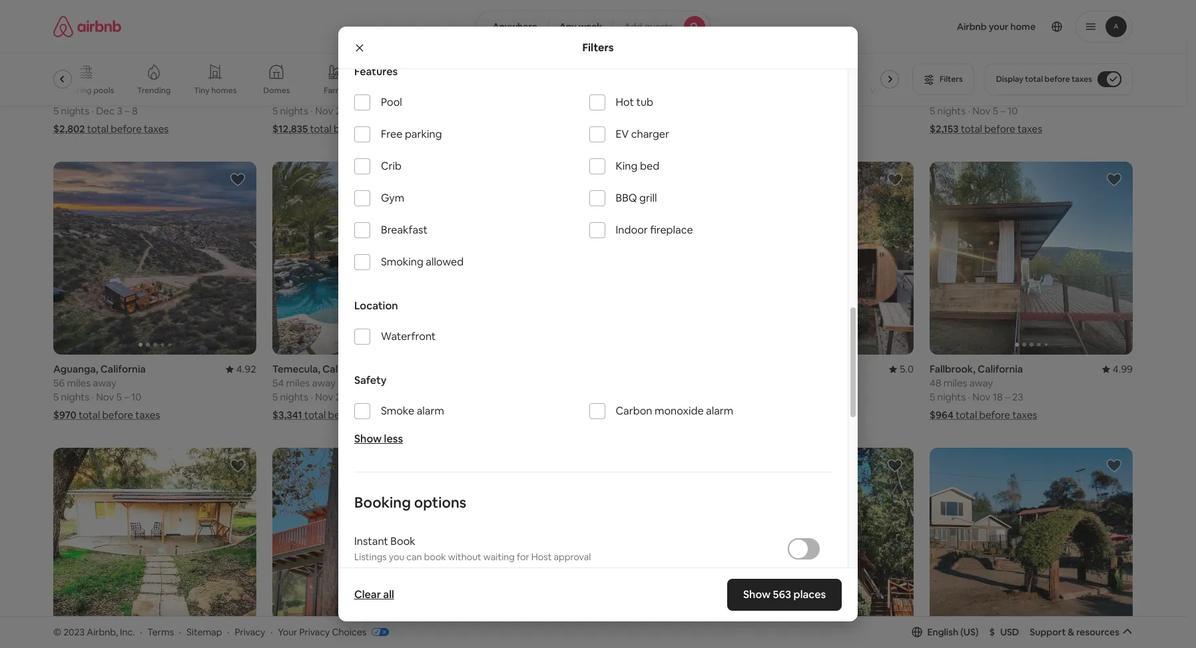 Task type: describe. For each thing, give the bounding box(es) containing it.
any week
[[559, 21, 602, 33]]

add to wishlist: fallbrook, california image
[[1106, 172, 1122, 188]]

filters dialog
[[338, 0, 858, 649]]

· right inc.
[[140, 627, 142, 639]]

$2,802
[[53, 123, 85, 135]]

– inside 'san juan capistrano, california 60 miles away 5 nights · nov 28 – dec 3 $12,835 total before taxes'
[[349, 105, 354, 117]]

taxes inside 'san juan capistrano, california 60 miles away 5 nights · nov 28 – dec 3 $12,835 total before taxes'
[[367, 123, 392, 135]]

smoke
[[381, 405, 414, 419]]

60
[[272, 91, 284, 103]]

california inside ramona, california 33 miles away 5 nights · nov 5 – 10 $2,153 total before taxes
[[973, 77, 1018, 89]]

4.94 out of 5 average rating image
[[883, 77, 914, 89]]

temecula, california 54 miles away 5 nights · nov 27 – dec 2 $3,341 total before taxes
[[272, 363, 386, 422]]

clear all button
[[348, 582, 401, 609]]

5 inside 'san juan capistrano, california 60 miles away 5 nights · nov 28 – dec 3 $12,835 total before taxes'
[[272, 105, 278, 117]]

bbq
[[616, 191, 637, 205]]

aguanga,
[[53, 363, 98, 376]]

filters
[[582, 40, 614, 54]]

support & resources
[[1030, 627, 1120, 639]]

(us)
[[961, 627, 979, 639]]

5.0 for idyllwild-pine cove, california
[[900, 363, 914, 376]]

total inside 'san juan capistrano, california 60 miles away 5 nights · nov 28 – dec 3 $12,835 total before taxes'
[[310, 123, 332, 135]]

$2,153
[[930, 123, 959, 135]]

king
[[616, 159, 638, 173]]

· right terms
[[179, 627, 181, 639]]

aguanga, california 56 miles away 5 nights · nov 5 – 10 $970 total before taxes
[[53, 363, 160, 422]]

total inside ramona, california 33 miles away 5 nights · nov 5 – 10 $2,153 total before taxes
[[961, 123, 983, 135]]

miles inside the idyllwild-pine cove, california 77 miles away 5 nights · dec 3 – 8 $2,802 total before taxes
[[67, 91, 90, 103]]

profile element
[[727, 0, 1133, 53]]

$964
[[930, 409, 954, 422]]

5.0 for ramona, california
[[1119, 77, 1133, 89]]

smoking
[[381, 255, 424, 269]]

33
[[930, 91, 941, 103]]

homes
[[211, 85, 237, 96]]

your
[[278, 627, 297, 639]]

nights for temecula, california 54 miles away 5 nights · nov 27 – dec 2 $3,341 total before taxes
[[280, 391, 308, 404]]

group containing national parks
[[53, 53, 907, 105]]

miles for aguanga, california 56 miles away 5 nights · nov 5 – 10 $970 total before taxes
[[67, 377, 91, 390]]

show map button
[[549, 558, 637, 590]]

taxes inside temecula, california 54 miles away 5 nights · nov 27 – dec 2 $3,341 total before taxes
[[361, 409, 386, 422]]

crib
[[381, 159, 402, 173]]

– for temecula, california 54 miles away 5 nights · nov 27 – dec 2 $3,341 total before taxes
[[349, 391, 354, 404]]

charger
[[631, 127, 669, 141]]

48
[[930, 377, 942, 390]]

$1,447 button
[[711, 409, 824, 422]]

away for fallbrook, california 48 miles away 5 nights · nov 18 – 23 $964 total before taxes
[[970, 377, 993, 390]]

safety
[[354, 374, 387, 388]]

miles for ramona, california 33 miles away 5 nights · nov 5 – 10 $2,153 total before taxes
[[943, 91, 967, 103]]

4.99 out of 5 average rating image
[[1102, 363, 1133, 376]]

1 alarm from the left
[[417, 405, 444, 419]]

booking
[[354, 494, 411, 512]]

taxes inside display total before taxes button
[[1072, 74, 1092, 85]]

add to wishlist: temecula, california image
[[668, 458, 684, 474]]

$ usd
[[990, 627, 1019, 639]]

breakfast
[[381, 223, 428, 237]]

terms · sitemap · privacy ·
[[147, 627, 273, 639]]

usd
[[1000, 627, 1019, 639]]

idyllwild-pine cove, california 77 miles away 5 nights · dec 3 – 8 $2,802 total before taxes
[[53, 77, 192, 135]]

add to wishlist: aguanga, california image
[[230, 172, 246, 188]]

$12,835
[[272, 123, 308, 135]]

smoking allowed
[[381, 255, 464, 269]]

· inside the idyllwild-pine cove, california 77 miles away 5 nights · dec 3 – 8 $2,802 total before taxes
[[92, 105, 94, 117]]

· inside temecula, california 54 miles away 5 nights · nov 27 – dec 2 $3,341 total before taxes
[[311, 391, 313, 404]]

inc.
[[120, 627, 135, 639]]

idyllwild-pine cove, california
[[711, 363, 849, 376]]

0 vertical spatial total before taxes
[[524, 123, 605, 135]]

show 563 places
[[743, 588, 826, 602]]

before inside aguanga, california 56 miles away 5 nights · nov 5 – 10 $970 total before taxes
[[102, 409, 133, 422]]

san
[[272, 77, 290, 89]]

fallbrook, california 48 miles away 5 nights · nov 18 – 23 $964 total before taxes
[[930, 363, 1037, 422]]

2 add to wishlist: descanso, california image from the left
[[449, 458, 465, 474]]

temecula,
[[272, 363, 320, 376]]

dec inside temecula, california 54 miles away 5 nights · nov 27 – dec 2 $3,341 total before taxes
[[356, 391, 374, 404]]

smoke alarm
[[381, 405, 444, 419]]

instant
[[354, 535, 388, 549]]

fallbrook,
[[930, 363, 976, 376]]

book
[[391, 535, 416, 549]]

indoor
[[616, 223, 648, 237]]

77
[[53, 91, 64, 103]]

23
[[1012, 391, 1024, 404]]

pine for idyllwild-pine cove, california 77 miles away 5 nights · dec 3 – 8 $2,802 total before taxes
[[95, 77, 115, 89]]

· inside fallbrook, california 48 miles away 5 nights · nov 18 – 23 $964 total before taxes
[[968, 391, 970, 404]]

5.0 out of 5 average rating image for ramona, california
[[1108, 77, 1133, 89]]

27
[[336, 391, 346, 404]]

idyllwild- for idyllwild-pine cove, california 77 miles away 5 nights · dec 3 – 8 $2,802 total before taxes
[[53, 77, 95, 89]]

taxes inside ramona, california 33 miles away 5 nights · nov 5 – 10 $2,153 total before taxes
[[1018, 123, 1043, 135]]

vineyards
[[870, 85, 907, 96]]

sitemap
[[187, 627, 222, 639]]

© 2023 airbnb, inc. ·
[[53, 627, 142, 639]]

– for fallbrook, california 48 miles away 5 nights · nov 18 – 23 $964 total before taxes
[[1005, 391, 1010, 404]]

national
[[375, 85, 407, 96]]

add
[[624, 21, 642, 33]]

location
[[354, 299, 398, 313]]

1 vertical spatial total before taxes
[[524, 409, 606, 422]]

1 vertical spatial 4.99
[[1113, 363, 1133, 376]]

total inside fallbrook, california 48 miles away 5 nights · nov 18 – 23 $964 total before taxes
[[956, 409, 977, 422]]

miles for fallbrook, california 48 miles away 5 nights · nov 18 – 23 $964 total before taxes
[[944, 377, 968, 390]]

capistrano,
[[316, 77, 371, 89]]

show less button
[[354, 432, 403, 446]]

bed
[[640, 159, 660, 173]]

idyllwild- for idyllwild-pine cove, california
[[711, 363, 753, 376]]

dec inside 'san juan capistrano, california 60 miles away 5 nights · nov 28 – dec 3 $12,835 total before taxes'
[[356, 105, 375, 117]]

nov for aguanga, california 56 miles away 5 nights · nov 5 – 10 $970 total before taxes
[[96, 391, 114, 404]]

nov inside 'san juan capistrano, california 60 miles away 5 nights · nov 28 – dec 3 $12,835 total before taxes'
[[315, 105, 333, 117]]

– for aguanga, california 56 miles away 5 nights · nov 5 – 10 $970 total before taxes
[[124, 391, 129, 404]]

1 total before taxes button from the top
[[492, 123, 605, 135]]

ev
[[616, 127, 629, 141]]

before inside temecula, california 54 miles away 5 nights · nov 27 – dec 2 $3,341 total before taxes
[[328, 409, 359, 422]]

taxes inside fallbrook, california 48 miles away 5 nights · nov 18 – 23 $964 total before taxes
[[1013, 409, 1037, 422]]

clear
[[354, 588, 381, 602]]

california inside fallbrook, california 48 miles away 5 nights · nov 18 – 23 $964 total before taxes
[[978, 363, 1023, 376]]

©
[[53, 627, 61, 639]]

before inside the idyllwild-pine cove, california 77 miles away 5 nights · dec 3 – 8 $2,802 total before taxes
[[111, 123, 142, 135]]

california inside 'san juan capistrano, california 60 miles away 5 nights · nov 28 – dec 3 $12,835 total before taxes'
[[373, 77, 418, 89]]

nights for ramona, california 33 miles away 5 nights · nov 5 – 10 $2,153 total before taxes
[[938, 105, 966, 117]]

can
[[407, 552, 422, 564]]

show less
[[354, 432, 403, 446]]

4.99 out of 5 average rating image
[[226, 77, 256, 89]]

tiny homes
[[194, 85, 237, 96]]

clear all
[[354, 588, 394, 602]]

support & resources button
[[1030, 627, 1133, 639]]

parks
[[408, 85, 429, 96]]

· left your
[[271, 627, 273, 639]]

without
[[448, 552, 481, 564]]

54
[[272, 377, 284, 390]]

week
[[579, 21, 602, 33]]

nights inside 'san juan capistrano, california 60 miles away 5 nights · nov 28 – dec 3 $12,835 total before taxes'
[[280, 105, 308, 117]]

listings
[[354, 552, 387, 564]]

before inside fallbrook, california 48 miles away 5 nights · nov 18 – 23 $964 total before taxes
[[980, 409, 1011, 422]]

$3,341
[[272, 409, 302, 422]]

free
[[381, 127, 403, 141]]

2 alarm from the left
[[706, 405, 734, 419]]

anywhere button
[[476, 11, 549, 43]]



Task type: locate. For each thing, give the bounding box(es) containing it.
indoor fireplace
[[616, 223, 693, 237]]

nights up "$970"
[[61, 391, 89, 404]]

0 horizontal spatial privacy
[[235, 627, 265, 639]]

5 inside fallbrook, california 48 miles away 5 nights · nov 18 – 23 $964 total before taxes
[[930, 391, 935, 404]]

nights for fallbrook, california 48 miles away 5 nights · nov 18 – 23 $964 total before taxes
[[938, 391, 966, 404]]

any week button
[[548, 11, 614, 43]]

total
[[1025, 74, 1043, 85], [87, 123, 109, 135], [310, 123, 332, 135], [524, 123, 545, 135], [961, 123, 983, 135], [79, 409, 100, 422], [304, 409, 326, 422], [524, 409, 546, 422], [956, 409, 977, 422]]

features
[[354, 65, 398, 79]]

4.92 out of 5 average rating image
[[226, 363, 256, 376]]

5.0 out of 5 average rating image
[[1108, 77, 1133, 89], [889, 363, 914, 376]]

nights up $964
[[938, 391, 966, 404]]

nov
[[315, 105, 333, 117], [973, 105, 991, 117], [96, 391, 114, 404], [315, 391, 333, 404], [973, 391, 991, 404]]

0 horizontal spatial pine
[[95, 77, 115, 89]]

0 horizontal spatial show
[[354, 432, 382, 446]]

away up 18
[[970, 377, 993, 390]]

monoxide
[[655, 405, 704, 419]]

privacy
[[235, 627, 265, 639], [299, 627, 330, 639]]

away for ramona, california 33 miles away 5 nights · nov 5 – 10 $2,153 total before taxes
[[969, 91, 993, 103]]

56
[[53, 377, 65, 390]]

before inside ramona, california 33 miles away 5 nights · nov 5 – 10 $2,153 total before taxes
[[985, 123, 1016, 135]]

tub
[[636, 95, 653, 109]]

28
[[336, 105, 347, 117]]

nights
[[61, 105, 89, 117], [280, 105, 308, 117], [938, 105, 966, 117], [61, 391, 89, 404], [280, 391, 308, 404], [938, 391, 966, 404]]

0 horizontal spatial 5.0
[[900, 363, 914, 376]]

cove, up $1,447 button at bottom right
[[775, 363, 802, 376]]

book
[[424, 552, 446, 564]]

0 vertical spatial total before taxes button
[[492, 123, 605, 135]]

show for show less
[[354, 432, 382, 446]]

2023
[[63, 627, 85, 639]]

miles inside fallbrook, california 48 miles away 5 nights · nov 18 – 23 $964 total before taxes
[[944, 377, 968, 390]]

countryside
[[626, 85, 673, 96]]

miles inside 'san juan capistrano, california 60 miles away 5 nights · nov 28 – dec 3 $12,835 total before taxes'
[[287, 91, 310, 103]]

design
[[573, 85, 599, 96]]

california
[[147, 77, 192, 89], [373, 77, 418, 89], [973, 77, 1018, 89], [100, 363, 146, 376], [323, 363, 368, 376], [804, 363, 849, 376], [978, 363, 1023, 376]]

dec inside the idyllwild-pine cove, california 77 miles away 5 nights · dec 3 – 8 $2,802 total before taxes
[[96, 105, 115, 117]]

$970
[[53, 409, 76, 422]]

3 left 8
[[117, 105, 122, 117]]

nights up the $3,341
[[280, 391, 308, 404]]

1 vertical spatial 10
[[131, 391, 141, 404]]

1 vertical spatial pine
[[753, 363, 773, 376]]

allowed
[[426, 255, 464, 269]]

0 vertical spatial 5.0 out of 5 average rating image
[[1108, 77, 1133, 89]]

0 horizontal spatial 4.99
[[236, 77, 256, 89]]

approval
[[554, 552, 591, 564]]

away up 28
[[312, 91, 336, 103]]

ramona, california 33 miles away 5 nights · nov 5 – 10 $2,153 total before taxes
[[930, 77, 1043, 135]]

miles inside temecula, california 54 miles away 5 nights · nov 27 – dec 2 $3,341 total before taxes
[[286, 377, 310, 390]]

nights inside ramona, california 33 miles away 5 nights · nov 5 – 10 $2,153 total before taxes
[[938, 105, 966, 117]]

nights inside aguanga, california 56 miles away 5 nights · nov 5 – 10 $970 total before taxes
[[61, 391, 89, 404]]

· down juan
[[311, 105, 313, 117]]

free parking
[[381, 127, 442, 141]]

waiting
[[483, 552, 515, 564]]

– for ramona, california 33 miles away 5 nights · nov 5 – 10 $2,153 total before taxes
[[1001, 105, 1006, 117]]

away inside temecula, california 54 miles away 5 nights · nov 27 – dec 2 $3,341 total before taxes
[[312, 377, 336, 390]]

nights inside the idyllwild-pine cove, california 77 miles away 5 nights · dec 3 – 8 $2,802 total before taxes
[[61, 105, 89, 117]]

0 vertical spatial cove,
[[118, 77, 144, 89]]

pine inside the idyllwild-pine cove, california 77 miles away 5 nights · dec 3 – 8 $2,802 total before taxes
[[95, 77, 115, 89]]

0 horizontal spatial alarm
[[417, 405, 444, 419]]

–
[[125, 105, 130, 117], [349, 105, 354, 117], [1001, 105, 1006, 117], [124, 391, 129, 404], [349, 391, 354, 404], [1005, 391, 1010, 404]]

dec down the pools
[[96, 105, 115, 117]]

california inside temecula, california 54 miles away 5 nights · nov 27 – dec 2 $3,341 total before taxes
[[323, 363, 368, 376]]

0 horizontal spatial add to wishlist: descanso, california image
[[230, 458, 246, 474]]

gym
[[381, 191, 404, 205]]

miles down ramona,
[[943, 91, 967, 103]]

· left 27
[[311, 391, 313, 404]]

miles down fallbrook,
[[944, 377, 968, 390]]

0 horizontal spatial 3
[[117, 105, 122, 117]]

5 inside temecula, california 54 miles away 5 nights · nov 27 – dec 2 $3,341 total before taxes
[[272, 391, 278, 404]]

3 down national on the top
[[377, 105, 383, 117]]

5
[[53, 105, 59, 117], [272, 105, 278, 117], [930, 105, 935, 117], [993, 105, 999, 117], [53, 391, 59, 404], [116, 391, 122, 404], [272, 391, 278, 404], [930, 391, 935, 404]]

1 horizontal spatial alarm
[[706, 405, 734, 419]]

dec right 28
[[356, 105, 375, 117]]

add guests button
[[613, 11, 711, 43]]

show map
[[562, 568, 608, 580]]

1 horizontal spatial idyllwild-
[[711, 363, 753, 376]]

options
[[414, 494, 467, 512]]

1 vertical spatial show
[[562, 568, 586, 580]]

1 vertical spatial 5.0 out of 5 average rating image
[[889, 363, 914, 376]]

0 horizontal spatial 10
[[131, 391, 141, 404]]

pools
[[93, 85, 114, 96]]

1 horizontal spatial show
[[562, 568, 586, 580]]

total before taxes button
[[492, 123, 605, 135], [492, 409, 606, 422]]

· down ramona,
[[968, 105, 970, 117]]

1 vertical spatial 5.0
[[900, 363, 914, 376]]

1 horizontal spatial 5.0 out of 5 average rating image
[[1108, 77, 1133, 89]]

choices
[[332, 627, 366, 639]]

nights up the $12,835
[[280, 105, 308, 117]]

resources
[[1077, 627, 1120, 639]]

1 horizontal spatial 4.99
[[1113, 363, 1133, 376]]

cove, for idyllwild-pine cove, california
[[775, 363, 802, 376]]

3 inside the idyllwild-pine cove, california 77 miles away 5 nights · dec 3 – 8 $2,802 total before taxes
[[117, 105, 122, 117]]

1 horizontal spatial cove,
[[775, 363, 802, 376]]

alarm right 'smoke'
[[417, 405, 444, 419]]

away inside fallbrook, california 48 miles away 5 nights · nov 18 – 23 $964 total before taxes
[[970, 377, 993, 390]]

nights inside temecula, california 54 miles away 5 nights · nov 27 – dec 2 $3,341 total before taxes
[[280, 391, 308, 404]]

grill
[[640, 191, 657, 205]]

juan
[[292, 77, 314, 89]]

0 vertical spatial 10
[[1008, 105, 1018, 117]]

miles for temecula, california 54 miles away 5 nights · nov 27 – dec 2 $3,341 total before taxes
[[286, 377, 310, 390]]

total inside the idyllwild-pine cove, california 77 miles away 5 nights · dec 3 – 8 $2,802 total before taxes
[[87, 123, 109, 135]]

1 horizontal spatial add to wishlist: descanso, california image
[[449, 458, 465, 474]]

total inside temecula, california 54 miles away 5 nights · nov 27 – dec 2 $3,341 total before taxes
[[304, 409, 326, 422]]

nov for fallbrook, california 48 miles away 5 nights · nov 18 – 23 $964 total before taxes
[[973, 391, 991, 404]]

before inside button
[[1045, 74, 1070, 85]]

pine for idyllwild-pine cove, california
[[753, 363, 773, 376]]

dec left 2
[[356, 391, 374, 404]]

group
[[53, 53, 907, 105], [53, 162, 256, 355], [272, 162, 476, 355], [492, 162, 695, 355], [711, 162, 914, 355], [930, 162, 1133, 355], [53, 448, 256, 641], [272, 448, 476, 641], [492, 448, 695, 641], [711, 448, 914, 641], [930, 448, 1133, 641]]

add to wishlist: descanso, california image
[[230, 458, 246, 474], [449, 458, 465, 474]]

miles down aguanga,
[[67, 377, 91, 390]]

total inside aguanga, california 56 miles away 5 nights · nov 5 – 10 $970 total before taxes
[[79, 409, 100, 422]]

10 inside aguanga, california 56 miles away 5 nights · nov 5 – 10 $970 total before taxes
[[131, 391, 141, 404]]

away
[[93, 91, 116, 103], [312, 91, 336, 103], [969, 91, 993, 103], [93, 377, 116, 390], [312, 377, 336, 390], [970, 377, 993, 390]]

away inside aguanga, california 56 miles away 5 nights · nov 5 – 10 $970 total before taxes
[[93, 377, 116, 390]]

amazing
[[58, 85, 92, 96]]

nov inside temecula, california 54 miles away 5 nights · nov 27 – dec 2 $3,341 total before taxes
[[315, 391, 333, 404]]

waterfront
[[381, 330, 436, 344]]

fireplace
[[650, 223, 693, 237]]

show for show map
[[562, 568, 586, 580]]

· inside 'san juan capistrano, california 60 miles away 5 nights · nov 28 – dec 3 $12,835 total before taxes'
[[311, 105, 313, 117]]

1 horizontal spatial privacy
[[299, 627, 330, 639]]

4.94
[[894, 77, 914, 89]]

nights up $2,802
[[61, 105, 89, 117]]

hot tub
[[616, 95, 653, 109]]

map
[[588, 568, 608, 580]]

miles down juan
[[287, 91, 310, 103]]

10 for 33 miles away
[[1008, 105, 1018, 117]]

1 horizontal spatial 3
[[377, 105, 383, 117]]

places
[[794, 588, 826, 602]]

add to wishlist: idyllwild-pine cove, california image
[[887, 458, 903, 474]]

california inside aguanga, california 56 miles away 5 nights · nov 5 – 10 $970 total before taxes
[[100, 363, 146, 376]]

pine up $1,447 button at bottom right
[[753, 363, 773, 376]]

1 horizontal spatial 5.0
[[1119, 77, 1133, 89]]

your privacy choices link
[[278, 627, 389, 639]]

– inside ramona, california 33 miles away 5 nights · nov 5 – 10 $2,153 total before taxes
[[1001, 105, 1006, 117]]

nights inside fallbrook, california 48 miles away 5 nights · nov 18 – 23 $964 total before taxes
[[938, 391, 966, 404]]

hot
[[616, 95, 634, 109]]

add to wishlist: alpine, california image
[[1106, 458, 1122, 474]]

nov for ramona, california 33 miles away 5 nights · nov 5 – 10 $2,153 total before taxes
[[973, 105, 991, 117]]

1 add to wishlist: descanso, california image from the left
[[230, 458, 246, 474]]

miles right '77'
[[67, 91, 90, 103]]

1 vertical spatial idyllwild-
[[711, 363, 753, 376]]

$
[[990, 627, 995, 639]]

anywhere
[[493, 21, 537, 33]]

· inside ramona, california 33 miles away 5 nights · nov 5 – 10 $2,153 total before taxes
[[968, 105, 970, 117]]

show left the less
[[354, 432, 382, 446]]

2 total before taxes button from the top
[[492, 409, 606, 422]]

display
[[996, 74, 1024, 85]]

5 inside the idyllwild-pine cove, california 77 miles away 5 nights · dec 3 – 8 $2,802 total before taxes
[[53, 105, 59, 117]]

cove, up 8
[[118, 77, 144, 89]]

away inside 'san juan capistrano, california 60 miles away 5 nights · nov 28 – dec 3 $12,835 total before taxes'
[[312, 91, 336, 103]]

privacy right your
[[299, 627, 330, 639]]

host
[[531, 552, 552, 564]]

show left 563
[[743, 588, 771, 602]]

your privacy choices
[[278, 627, 366, 639]]

1 horizontal spatial pine
[[753, 363, 773, 376]]

away down ramona,
[[969, 91, 993, 103]]

idyllwild- up the $1,447
[[711, 363, 753, 376]]

None search field
[[476, 11, 711, 43]]

english (us) button
[[912, 627, 979, 639]]

away inside ramona, california 33 miles away 5 nights · nov 5 – 10 $2,153 total before taxes
[[969, 91, 993, 103]]

booking options
[[354, 494, 467, 512]]

0 horizontal spatial 5.0 out of 5 average rating image
[[889, 363, 914, 376]]

show inside 'button'
[[562, 568, 586, 580]]

2 privacy from the left
[[299, 627, 330, 639]]

10
[[1008, 105, 1018, 117], [131, 391, 141, 404]]

miles down temecula,
[[286, 377, 310, 390]]

2 horizontal spatial show
[[743, 588, 771, 602]]

1 horizontal spatial 10
[[1008, 105, 1018, 117]]

alarm right monoxide
[[706, 405, 734, 419]]

show down approval
[[562, 568, 586, 580]]

king bed
[[616, 159, 660, 173]]

10 for 56 miles away
[[131, 391, 141, 404]]

idyllwild- inside the idyllwild-pine cove, california 77 miles away 5 nights · dec 3 – 8 $2,802 total before taxes
[[53, 77, 95, 89]]

ramona,
[[930, 77, 971, 89]]

10 inside ramona, california 33 miles away 5 nights · nov 5 – 10 $2,153 total before taxes
[[1008, 105, 1018, 117]]

before inside 'san juan capistrano, california 60 miles away 5 nights · nov 28 – dec 3 $12,835 total before taxes'
[[334, 123, 365, 135]]

3 inside 'san juan capistrano, california 60 miles away 5 nights · nov 28 – dec 3 $12,835 total before taxes'
[[377, 105, 383, 117]]

miles inside aguanga, california 56 miles away 5 nights · nov 5 – 10 $970 total before taxes
[[67, 377, 91, 390]]

nov inside fallbrook, california 48 miles away 5 nights · nov 18 – 23 $964 total before taxes
[[973, 391, 991, 404]]

idyllwild- up '77'
[[53, 77, 95, 89]]

4.92
[[236, 363, 256, 376]]

· left privacy link
[[227, 627, 229, 639]]

· down "amazing pools"
[[92, 105, 94, 117]]

privacy link
[[235, 627, 265, 639]]

2 vertical spatial show
[[743, 588, 771, 602]]

563
[[773, 588, 791, 602]]

nov inside aguanga, california 56 miles away 5 nights · nov 5 – 10 $970 total before taxes
[[96, 391, 114, 404]]

5.0 out of 5 average rating image for idyllwild-pine cove, california
[[889, 363, 914, 376]]

tiny
[[194, 85, 210, 96]]

away right 'amazing'
[[93, 91, 116, 103]]

california inside the idyllwild-pine cove, california 77 miles away 5 nights · dec 3 – 8 $2,802 total before taxes
[[147, 77, 192, 89]]

0 vertical spatial 4.99
[[236, 77, 256, 89]]

total inside button
[[1025, 74, 1043, 85]]

– inside fallbrook, california 48 miles away 5 nights · nov 18 – 23 $964 total before taxes
[[1005, 391, 1010, 404]]

carbon
[[616, 405, 653, 419]]

pine right 'amazing'
[[95, 77, 115, 89]]

– inside temecula, california 54 miles away 5 nights · nov 27 – dec 2 $3,341 total before taxes
[[349, 391, 354, 404]]

add guests
[[624, 21, 673, 33]]

cove, inside the idyllwild-pine cove, california 77 miles away 5 nights · dec 3 – 8 $2,802 total before taxes
[[118, 77, 144, 89]]

nov for temecula, california 54 miles away 5 nights · nov 27 – dec 2 $3,341 total before taxes
[[315, 391, 333, 404]]

$1,447
[[711, 409, 741, 422]]

miles inside ramona, california 33 miles away 5 nights · nov 5 – 10 $2,153 total before taxes
[[943, 91, 967, 103]]

pool
[[381, 95, 402, 109]]

away for aguanga, california 56 miles away 5 nights · nov 5 – 10 $970 total before taxes
[[93, 377, 116, 390]]

1 3 from the left
[[117, 105, 122, 117]]

taxes inside the idyllwild-pine cove, california 77 miles away 5 nights · dec 3 – 8 $2,802 total before taxes
[[144, 123, 169, 135]]

show 563 places link
[[727, 580, 842, 612]]

1 vertical spatial cove,
[[775, 363, 802, 376]]

nights for aguanga, california 56 miles away 5 nights · nov 5 – 10 $970 total before taxes
[[61, 391, 89, 404]]

away up 27
[[312, 377, 336, 390]]

taxes inside aguanga, california 56 miles away 5 nights · nov 5 – 10 $970 total before taxes
[[135, 409, 160, 422]]

· left 18
[[968, 391, 970, 404]]

farms
[[324, 85, 347, 96]]

0 vertical spatial idyllwild-
[[53, 77, 95, 89]]

· down aguanga,
[[92, 391, 94, 404]]

away inside the idyllwild-pine cove, california 77 miles away 5 nights · dec 3 – 8 $2,802 total before taxes
[[93, 91, 116, 103]]

alarm
[[417, 405, 444, 419], [706, 405, 734, 419]]

2
[[377, 391, 382, 404]]

nov inside ramona, california 33 miles away 5 nights · nov 5 – 10 $2,153 total before taxes
[[973, 105, 991, 117]]

0 horizontal spatial cove,
[[118, 77, 144, 89]]

none search field containing anywhere
[[476, 11, 711, 43]]

away down aguanga,
[[93, 377, 116, 390]]

all
[[383, 588, 394, 602]]

for
[[517, 552, 529, 564]]

0 vertical spatial 5.0
[[1119, 77, 1133, 89]]

– inside the idyllwild-pine cove, california 77 miles away 5 nights · dec 3 – 8 $2,802 total before taxes
[[125, 105, 130, 117]]

nights up $2,153
[[938, 105, 966, 117]]

show for show 563 places
[[743, 588, 771, 602]]

sitemap link
[[187, 627, 222, 639]]

terms
[[147, 627, 174, 639]]

0 horizontal spatial idyllwild-
[[53, 77, 95, 89]]

1 privacy from the left
[[235, 627, 265, 639]]

san juan capistrano, california 60 miles away 5 nights · nov 28 – dec 3 $12,835 total before taxes
[[272, 77, 418, 135]]

support
[[1030, 627, 1066, 639]]

– inside aguanga, california 56 miles away 5 nights · nov 5 – 10 $970 total before taxes
[[124, 391, 129, 404]]

0 vertical spatial show
[[354, 432, 382, 446]]

add to wishlist: idyllwild-pine cove, california image
[[887, 172, 903, 188]]

0 vertical spatial pine
[[95, 77, 115, 89]]

away for temecula, california 54 miles away 5 nights · nov 27 – dec 2 $3,341 total before taxes
[[312, 377, 336, 390]]

2 3 from the left
[[377, 105, 383, 117]]

display total before taxes
[[996, 74, 1092, 85]]

· inside aguanga, california 56 miles away 5 nights · nov 5 – 10 $970 total before taxes
[[92, 391, 94, 404]]

cove, for idyllwild-pine cove, california 77 miles away 5 nights · dec 3 – 8 $2,802 total before taxes
[[118, 77, 144, 89]]

privacy left your
[[235, 627, 265, 639]]

1 vertical spatial total before taxes button
[[492, 409, 606, 422]]



Task type: vqa. For each thing, say whether or not it's contained in the screenshot.
© 2023 AIRBNB, INC. ·
yes



